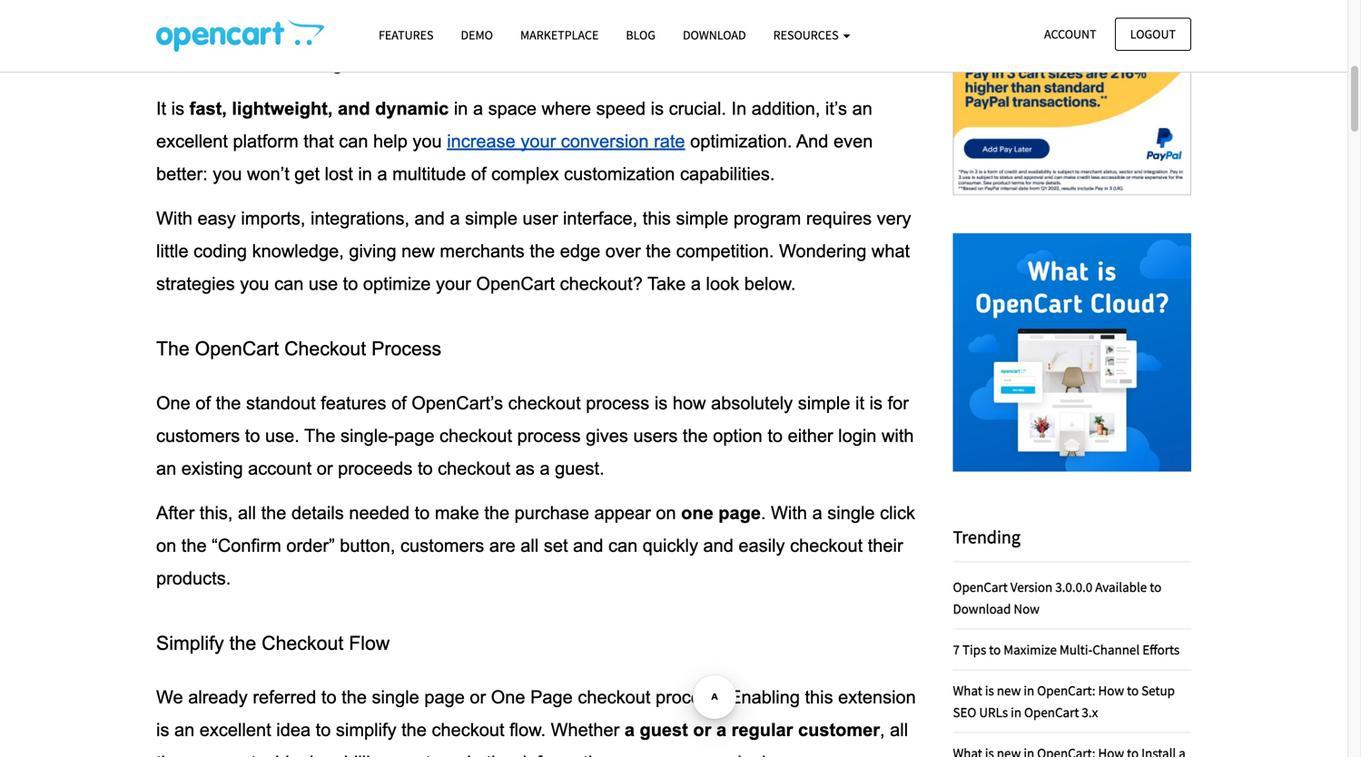 Task type: locate. For each thing, give the bounding box(es) containing it.
other
[[476, 753, 518, 757]]

checkout for opencart
[[284, 338, 366, 360]]

1 vertical spatial this
[[643, 209, 671, 229]]

payment,
[[187, 753, 261, 757]]

1 horizontal spatial with
[[771, 503, 807, 523]]

this inside ever since the domain name "opencart.com" was registered in november 2005, this free and open-source online store management program has reached nearly 350k merchants worldwide to date. and there's a good reason for this.
[[800, 0, 829, 8]]

reached
[[579, 21, 645, 41]]

to inside ever since the domain name "opencart.com" was registered in november 2005, this free and open-source online store management program has reached nearly 350k merchants worldwide to date. and there's a good reason for this.
[[156, 54, 171, 74]]

needed
[[349, 503, 410, 523]]

domain
[[276, 0, 336, 8]]

0 horizontal spatial process
[[517, 426, 581, 446]]

1 vertical spatial one
[[491, 688, 525, 708]]

details
[[291, 503, 344, 523]]

guest
[[640, 720, 688, 740]]

of up existing
[[196, 393, 211, 413]]

to left the use.
[[245, 426, 260, 446]]

0 horizontal spatial single
[[372, 688, 419, 708]]

2 horizontal spatial on
[[688, 753, 709, 757]]

maximize
[[1004, 641, 1057, 658]]

november
[[661, 0, 745, 8]]

to right idea
[[316, 720, 331, 740]]

a inside in a space where speed is crucial. in addition, it's an excellent platform that can help you
[[473, 98, 483, 118]]

1 horizontal spatial for
[[888, 393, 909, 413]]

0 vertical spatial on
[[656, 503, 676, 523]]

0 horizontal spatial for
[[439, 54, 460, 74]]

paypal blog image
[[953, 0, 1192, 215]]

this up resources link
[[800, 0, 829, 8]]

excellent inside we already referred to the single page or one page checkout process. enabling this extension is an excellent idea to simplify the checkout flow. whether
[[200, 720, 271, 740]]

opencart down trending
[[953, 578, 1008, 596]]

0 horizontal spatial or
[[317, 458, 333, 478]]

2 horizontal spatial simple
[[798, 393, 851, 413]]

you up multitude
[[413, 131, 442, 151]]

process
[[372, 338, 442, 360]]

and inside ever since the domain name "opencart.com" was registered in november 2005, this free and open-source online store management program has reached nearly 350k merchants worldwide to date. and there's a good reason for this.
[[870, 0, 900, 8]]

very
[[877, 209, 911, 229]]

in up blog
[[642, 0, 656, 8]]

of
[[471, 164, 486, 184], [196, 393, 211, 413], [392, 393, 407, 413]]

is right it at top
[[171, 98, 184, 118]]

to left make
[[415, 503, 430, 523]]

you inside "with easy imports, integrations, and a simple user interface, this simple program requires very little coding knowledge, giving new merchants the edge over the competition. wondering what strategies you can use to optimize your opencart checkout? take a look below."
[[240, 274, 269, 294]]

page up proceeds on the bottom left of the page
[[394, 426, 435, 446]]

program down was
[[472, 21, 540, 41]]

2 vertical spatial single
[[729, 753, 776, 757]]

1 vertical spatial or
[[470, 688, 486, 708]]

now
[[1014, 600, 1040, 617]]

1 vertical spatial checkout
[[262, 633, 344, 654]]

you inside optimization. and even better: you won't get lost in a multitude of complex customization capabilities.
[[213, 164, 242, 184]]

0 horizontal spatial your
[[436, 274, 471, 294]]

0 vertical spatial an
[[852, 98, 873, 118]]

what is new in opencart: how to setup seo urls in opencart 3.x link
[[953, 682, 1175, 721]]

2 horizontal spatial can
[[609, 536, 638, 556]]

open-
[[156, 21, 203, 41]]

the up conversion magic: uncovered strategies to optimize opencart checkout image
[[246, 0, 271, 8]]

existing
[[181, 458, 243, 478]]

lost
[[325, 164, 353, 184]]

1 horizontal spatial or
[[470, 688, 486, 708]]

new up urls
[[997, 682, 1021, 699]]

increase your conversion rate link
[[447, 130, 685, 152]]

this right interface,
[[643, 209, 671, 229]]

simple up competition.
[[676, 209, 729, 229]]

2 vertical spatial on
[[688, 753, 709, 757]]

1 vertical spatial page
[[719, 503, 761, 523]]

or inside we already referred to the single page or one page checkout process. enabling this extension is an excellent idea to simplify the checkout flow. whether
[[470, 688, 486, 708]]

the up products.
[[181, 536, 207, 556]]

this inside we already referred to the single page or one page checkout process. enabling this extension is an excellent idea to simplify the checkout flow. whether
[[805, 688, 833, 708]]

shipping,
[[266, 753, 339, 757]]

capabilities.
[[680, 164, 775, 184]]

all
[[238, 503, 256, 523], [521, 536, 539, 556], [890, 720, 908, 740]]

0 horizontal spatial simple
[[465, 209, 518, 229]]

and down it's
[[796, 131, 829, 151]]

one down тhe
[[156, 393, 191, 413]]

2 horizontal spatial or
[[693, 720, 711, 740]]

2005,
[[750, 0, 795, 8]]

opencart down opencart:
[[1025, 704, 1079, 721]]

1 vertical spatial and
[[796, 131, 829, 151]]

download
[[683, 27, 746, 43], [953, 600, 1011, 617]]

checkout up after this, all the details needed to make the purchase appear on one page
[[438, 458, 511, 478]]

it
[[156, 98, 166, 118]]

1 vertical spatial on
[[156, 536, 176, 556]]

1 vertical spatial download
[[953, 600, 1011, 617]]

0 vertical spatial or
[[317, 458, 333, 478]]

ever since the domain name "opencart.com" was registered in november 2005, this free and open-source online store management program has reached nearly 350k merchants worldwide to date. and there's a good reason for this.
[[156, 0, 925, 74]]

how
[[673, 393, 706, 413]]

in right urls
[[1011, 704, 1022, 721]]

to right referred at bottom left
[[321, 688, 337, 708]]

products.
[[156, 569, 231, 589]]

enabling
[[729, 688, 800, 708]]

1 vertical spatial single
[[372, 688, 419, 708]]

customers down make
[[401, 536, 484, 556]]

excellent up better:
[[156, 131, 228, 151]]

customers inside "one of the standout features of opencart's checkout process is how absolutely simple it is for customers to use. the single-page checkout process gives users the option to either login with an existing account or proceeds to checkout as a guest."
[[156, 426, 240, 446]]

merchants down 2005,
[[749, 21, 834, 41]]

and down "one"
[[703, 536, 734, 556]]

on inside , all the payment, shipping, billing, cart, and other information appears on a single page.
[[688, 753, 709, 757]]

1 horizontal spatial new
[[997, 682, 1021, 699]]

process up as
[[517, 426, 581, 446]]

the
[[304, 426, 336, 446]]

a right as
[[540, 458, 550, 478]]

page
[[394, 426, 435, 446], [719, 503, 761, 523], [424, 688, 465, 708]]

0 horizontal spatial customers
[[156, 426, 240, 446]]

2 vertical spatial all
[[890, 720, 908, 740]]

checkout left their
[[790, 536, 863, 556]]

quickly
[[643, 536, 698, 556]]

excellent up the payment,
[[200, 720, 271, 740]]

1 horizontal spatial download
[[953, 600, 1011, 617]]

for left "this."
[[439, 54, 460, 74]]

0 vertical spatial and
[[221, 54, 253, 74]]

cart,
[[401, 753, 436, 757]]

2 horizontal spatial all
[[890, 720, 908, 740]]

1 horizontal spatial customers
[[401, 536, 484, 556]]

a inside . with a single click on the "confirm order" button, customers are all set and can quickly and easily checkout their products.
[[813, 503, 823, 523]]

the up "cart,"
[[402, 720, 427, 740]]

in
[[642, 0, 656, 8], [454, 98, 468, 118], [358, 164, 372, 184], [1024, 682, 1035, 699], [1011, 704, 1022, 721]]

of down increase
[[471, 164, 486, 184]]

an
[[852, 98, 873, 118], [156, 458, 176, 478], [174, 720, 195, 740]]

1 horizontal spatial on
[[656, 503, 676, 523]]

an inside "one of the standout features of opencart's checkout process is how absolutely simple it is for customers to use. the single-page checkout process gives users the option to either login with an existing account or proceeds to checkout as a guest."
[[156, 458, 176, 478]]

features link
[[365, 19, 447, 51]]

your up complex
[[521, 131, 556, 151]]

and right "cart,"
[[441, 753, 471, 757]]

0 horizontal spatial new
[[402, 241, 435, 261]]

download link
[[669, 19, 760, 51]]

simple left user
[[465, 209, 518, 229]]

in up increase
[[454, 98, 468, 118]]

to right proceeds on the bottom left of the page
[[418, 458, 433, 478]]

an inside in a space where speed is crucial. in addition, it's an excellent platform that can help you
[[852, 98, 873, 118]]

fast,
[[190, 98, 227, 118]]

multi-
[[1060, 641, 1093, 658]]

on down after
[[156, 536, 176, 556]]

trending
[[953, 526, 1021, 548]]

is down we in the bottom left of the page
[[156, 720, 169, 740]]

and
[[221, 54, 253, 74], [796, 131, 829, 151]]

is left how
[[655, 393, 668, 413]]

you down coding
[[240, 274, 269, 294]]

single down a guest or a regular customer
[[729, 753, 776, 757]]

1 vertical spatial can
[[274, 274, 304, 294]]

1 horizontal spatial merchants
[[749, 21, 834, 41]]

to
[[156, 54, 171, 74], [343, 274, 358, 294], [245, 426, 260, 446], [768, 426, 783, 446], [418, 458, 433, 478], [415, 503, 430, 523], [1150, 578, 1162, 596], [989, 641, 1001, 658], [1127, 682, 1139, 699], [321, 688, 337, 708], [316, 720, 331, 740]]

online
[[262, 21, 311, 41]]

2 vertical spatial page
[[424, 688, 465, 708]]

7
[[953, 641, 960, 658]]

is inside "what is new in opencart: how to setup seo urls in opencart 3.x"
[[985, 682, 994, 699]]

"opencart.com"
[[391, 0, 514, 8]]

to inside "with easy imports, integrations, and a simple user interface, this simple program requires very little coding knowledge, giving new merchants the edge over the competition. wondering what strategies you can use to optimize your opencart checkout? take a look below."
[[343, 274, 358, 294]]

checkout up features at the bottom of page
[[284, 338, 366, 360]]

1 horizontal spatial program
[[734, 209, 801, 229]]

0 vertical spatial can
[[339, 131, 368, 151]]

checkout for the
[[262, 633, 344, 654]]

complex
[[491, 164, 559, 184]]

with right the . on the bottom right
[[771, 503, 807, 523]]

one inside "one of the standout features of opencart's checkout process is how absolutely simple it is for customers to use. the single-page checkout process gives users the option to either login with an existing account or proceeds to checkout as a guest."
[[156, 393, 191, 413]]

0 horizontal spatial download
[[683, 27, 746, 43]]

the left the payment,
[[156, 753, 181, 757]]

a left the good
[[317, 54, 328, 74]]

version
[[1011, 578, 1053, 596]]

0 horizontal spatial on
[[156, 536, 176, 556]]

a down 'help'
[[377, 164, 387, 184]]

button,
[[340, 536, 395, 556]]

after
[[156, 503, 195, 523]]

and down conversion magic: uncovered strategies to optimize opencart checkout image
[[221, 54, 253, 74]]

and inside ever since the domain name "opencart.com" was registered in november 2005, this free and open-source online store management program has reached nearly 350k merchants worldwide to date. and there's a good reason for this.
[[221, 54, 253, 74]]

available
[[1096, 578, 1147, 596]]

0 vertical spatial customers
[[156, 426, 240, 446]]

0 vertical spatial excellent
[[156, 131, 228, 151]]

1 horizontal spatial and
[[796, 131, 829, 151]]

0 vertical spatial with
[[156, 209, 193, 229]]

to right available
[[1150, 578, 1162, 596]]

your
[[521, 131, 556, 151], [436, 274, 471, 294]]

0 vertical spatial download
[[683, 27, 746, 43]]

0 vertical spatial one
[[156, 393, 191, 413]]

can down the appear
[[609, 536, 638, 556]]

new up optimize on the top
[[402, 241, 435, 261]]

1 vertical spatial new
[[997, 682, 1021, 699]]

for inside "one of the standout features of opencart's checkout process is how absolutely simple it is for customers to use. the single-page checkout process gives users the option to either login with an existing account or proceeds to checkout as a guest."
[[888, 393, 909, 413]]

2 vertical spatial you
[[240, 274, 269, 294]]

0 horizontal spatial merchants
[[440, 241, 525, 261]]

2 vertical spatial an
[[174, 720, 195, 740]]

and inside , all the payment, shipping, billing, cart, and other information appears on a single page.
[[441, 753, 471, 757]]

billing,
[[344, 753, 396, 757]]

1 vertical spatial program
[[734, 209, 801, 229]]

1 vertical spatial an
[[156, 458, 176, 478]]

one
[[156, 393, 191, 413], [491, 688, 525, 708]]

0 horizontal spatial program
[[472, 21, 540, 41]]

the
[[246, 0, 271, 8], [530, 241, 555, 261], [646, 241, 671, 261], [216, 393, 241, 413], [683, 426, 708, 446], [261, 503, 286, 523], [484, 503, 510, 523], [181, 536, 207, 556], [229, 633, 256, 654], [342, 688, 367, 708], [402, 720, 427, 740], [156, 753, 181, 757]]

0 vertical spatial checkout
[[284, 338, 366, 360]]

what is new in opencart: how to setup seo urls in opencart 3.x
[[953, 682, 1175, 721]]

0 vertical spatial this
[[800, 0, 829, 8]]

single left "click"
[[828, 503, 875, 523]]

1 horizontal spatial simple
[[676, 209, 729, 229]]

a left regular
[[717, 720, 727, 740]]

program inside "with easy imports, integrations, and a simple user interface, this simple program requires very little coding knowledge, giving new merchants the edge over the competition. wondering what strategies you can use to optimize your opencart checkout? take a look below."
[[734, 209, 801, 229]]

checkout down "opencart's"
[[440, 426, 512, 446]]

an up after
[[156, 458, 176, 478]]

a up appears
[[625, 720, 635, 740]]

0 horizontal spatial one
[[156, 393, 191, 413]]

1 vertical spatial all
[[521, 536, 539, 556]]

their
[[868, 536, 903, 556]]

1 vertical spatial excellent
[[200, 720, 271, 740]]

2 horizontal spatial single
[[828, 503, 875, 523]]

competition.
[[676, 241, 774, 261]]

a right the . on the bottom right
[[813, 503, 823, 523]]

a inside , all the payment, shipping, billing, cart, and other information appears on a single page.
[[714, 753, 724, 757]]

0 vertical spatial page
[[394, 426, 435, 446]]

this up customer
[[805, 688, 833, 708]]

customers inside . with a single click on the "confirm order" button, customers are all set and can quickly and easily checkout their products.
[[401, 536, 484, 556]]

page up easily
[[719, 503, 761, 523]]

blog
[[626, 27, 656, 43]]

is right what
[[985, 682, 994, 699]]

integrations,
[[311, 209, 410, 229]]

1 horizontal spatial can
[[339, 131, 368, 151]]

0 vertical spatial new
[[402, 241, 435, 261]]

channel
[[1093, 641, 1140, 658]]

easily
[[739, 536, 785, 556]]

single inside , all the payment, shipping, billing, cart, and other information appears on a single page.
[[729, 753, 776, 757]]

download up tips
[[953, 600, 1011, 617]]

better:
[[156, 164, 208, 184]]

logout
[[1131, 26, 1176, 42]]

checkout inside . with a single click on the "confirm order" button, customers are all set and can quickly and easily checkout their products.
[[790, 536, 863, 556]]

the inside , all the payment, shipping, billing, cart, and other information appears on a single page.
[[156, 753, 181, 757]]

checkout up referred at bottom left
[[262, 633, 344, 654]]

opencart cloud image
[[953, 233, 1192, 472]]

1 vertical spatial you
[[213, 164, 242, 184]]

the down how
[[683, 426, 708, 446]]

the left the standout
[[216, 393, 241, 413]]

opencart inside "with easy imports, integrations, and a simple user interface, this simple program requires very little coding knowledge, giving new merchants the edge over the competition. wondering what strategies you can use to optimize your opencart checkout? take a look below."
[[476, 274, 555, 294]]

can right that
[[339, 131, 368, 151]]

with up little
[[156, 209, 193, 229]]

0 horizontal spatial with
[[156, 209, 193, 229]]

the inside ever since the domain name "opencart.com" was registered in november 2005, this free and open-source online store management program has reached nearly 350k merchants worldwide to date. and there's a good reason for this.
[[246, 0, 271, 8]]

merchants inside "with easy imports, integrations, and a simple user interface, this simple program requires very little coding knowledge, giving new merchants the edge over the competition. wondering what strategies you can use to optimize your opencart checkout? take a look below."
[[440, 241, 525, 261]]

optimization.
[[690, 131, 792, 151]]

1 horizontal spatial your
[[521, 131, 556, 151]]

opencart down user
[[476, 274, 555, 294]]

0 vertical spatial you
[[413, 131, 442, 151]]

merchants down user
[[440, 241, 525, 261]]

single up simplify
[[372, 688, 419, 708]]

page up "cart,"
[[424, 688, 465, 708]]

0 vertical spatial for
[[439, 54, 460, 74]]

1 horizontal spatial all
[[521, 536, 539, 556]]

1 vertical spatial with
[[771, 503, 807, 523]]

extension
[[838, 688, 916, 708]]

0 horizontal spatial can
[[274, 274, 304, 294]]

1 vertical spatial process
[[517, 426, 581, 446]]

can inside in a space where speed is crucial. in addition, it's an excellent platform that can help you
[[339, 131, 368, 151]]

to right the how
[[1127, 682, 1139, 699]]

a down a guest or a regular customer
[[714, 753, 724, 757]]

in a space where speed is crucial. in addition, it's an excellent platform that can help you
[[156, 98, 878, 151]]

below.
[[745, 274, 796, 294]]

1 vertical spatial your
[[436, 274, 471, 294]]

1 vertical spatial merchants
[[440, 241, 525, 261]]

a left 'look'
[[691, 274, 701, 294]]

2 vertical spatial can
[[609, 536, 638, 556]]

simple up either
[[798, 393, 851, 413]]

flow
[[349, 633, 390, 654]]

account link
[[1029, 18, 1112, 51]]

increase your conversion rate
[[447, 131, 685, 151]]

we
[[156, 688, 183, 708]]

process up the gives
[[586, 393, 650, 413]]

simplify
[[336, 720, 397, 740]]

customers up existing
[[156, 426, 240, 446]]

0 vertical spatial all
[[238, 503, 256, 523]]

or up other
[[470, 688, 486, 708]]

excellent inside in a space where speed is crucial. in addition, it's an excellent platform that can help you
[[156, 131, 228, 151]]

2 horizontal spatial of
[[471, 164, 486, 184]]

0 vertical spatial program
[[472, 21, 540, 41]]

on right appears
[[688, 753, 709, 757]]

to right use
[[343, 274, 358, 294]]

on left "one"
[[656, 503, 676, 523]]

edge
[[560, 241, 601, 261]]

simple inside "one of the standout features of opencart's checkout process is how absolutely simple it is for customers to use. the single-page checkout process gives users the option to either login with an existing account or proceeds to checkout as a guest."
[[798, 393, 851, 413]]

this.
[[465, 54, 498, 74]]

of right features at the bottom of page
[[392, 393, 407, 413]]

conversion
[[561, 131, 649, 151]]

"confirm
[[212, 536, 281, 556]]

customer
[[798, 720, 880, 740]]

0 vertical spatial process
[[586, 393, 650, 413]]

opencart's
[[412, 393, 503, 413]]

1 horizontal spatial single
[[729, 753, 776, 757]]

resources
[[773, 27, 841, 43]]

with
[[882, 426, 914, 446]]

1 vertical spatial for
[[888, 393, 909, 413]]

new inside "with easy imports, integrations, and a simple user interface, this simple program requires very little coding knowledge, giving new merchants the edge over the competition. wondering what strategies you can use to optimize your opencart checkout? take a look below."
[[402, 241, 435, 261]]

can down knowledge,
[[274, 274, 304, 294]]

or inside "one of the standout features of opencart's checkout process is how absolutely simple it is for customers to use. the single-page checkout process gives users the option to either login with an existing account or proceeds to checkout as a guest."
[[317, 458, 333, 478]]

an down we in the bottom left of the page
[[174, 720, 195, 740]]

1 horizontal spatial one
[[491, 688, 525, 708]]

is up rate
[[651, 98, 664, 118]]

purchase
[[515, 503, 589, 523]]

or down the the
[[317, 458, 333, 478]]

0 vertical spatial single
[[828, 503, 875, 523]]

login
[[838, 426, 877, 446]]

we already referred to the single page or one page checkout process. enabling this extension is an excellent idea to simplify the checkout flow. whether
[[156, 688, 921, 740]]

1 vertical spatial customers
[[401, 536, 484, 556]]

0 vertical spatial merchants
[[749, 21, 834, 41]]

2 vertical spatial this
[[805, 688, 833, 708]]

0 horizontal spatial and
[[221, 54, 253, 74]]

and up the worldwide at the top of the page
[[870, 0, 900, 8]]

7 tips to maximize multi-channel efforts
[[953, 641, 1180, 658]]



Task type: vqa. For each thing, say whether or not it's contained in the screenshot.
'a' within Ever since the domain name "opencart.com" was registered in November 2005, this free and open-source online store management program has reached nearly 350k merchants worldwide to date. And there's a good reason for this.
yes



Task type: describe. For each thing, give the bounding box(es) containing it.
appear
[[594, 503, 651, 523]]

the up "confirm
[[261, 503, 286, 523]]

take
[[648, 274, 686, 294]]

single inside . with a single click on the "confirm order" button, customers are all set and can quickly and easily checkout their products.
[[828, 503, 875, 523]]

in inside in a space where speed is crucial. in addition, it's an excellent platform that can help you
[[454, 98, 468, 118]]

coding
[[194, 241, 247, 261]]

is inside in a space where speed is crucial. in addition, it's an excellent platform that can help you
[[651, 98, 664, 118]]

to left either
[[768, 426, 783, 446]]

in inside ever since the domain name "opencart.com" was registered in november 2005, this free and open-source online store management program has reached nearly 350k merchants worldwide to date. and there's a good reason for this.
[[642, 0, 656, 8]]

new inside "what is new in opencart: how to setup seo urls in opencart 3.x"
[[997, 682, 1021, 699]]

worldwide
[[839, 21, 920, 41]]

wondering
[[779, 241, 867, 261]]

a inside "one of the standout features of opencart's checkout process is how absolutely simple it is for customers to use. the single-page checkout process gives users the option to either login with an existing account or proceeds to checkout as a guest."
[[540, 458, 550, 478]]

download inside 'opencart version 3.0.0.0 available to download now'
[[953, 600, 1011, 617]]

a inside optimization. and even better: you won't get lost in a multitude of complex customization capabilities.
[[377, 164, 387, 184]]

won't
[[247, 164, 289, 184]]

тhe opencart checkout process
[[156, 338, 442, 360]]

crucial.
[[669, 98, 727, 118]]

checkout up as
[[508, 393, 581, 413]]

order"
[[286, 536, 335, 556]]

optimize
[[363, 274, 431, 294]]

process.
[[656, 688, 724, 708]]

all inside . with a single click on the "confirm order" button, customers are all set and can quickly and easily checkout their products.
[[521, 536, 539, 556]]

checkout up whether
[[578, 688, 651, 708]]

the down user
[[530, 241, 555, 261]]

click
[[880, 503, 915, 523]]

on for , all the payment, shipping, billing, cart, and other information appears on a single page.
[[688, 753, 709, 757]]

,
[[880, 720, 885, 740]]

features
[[321, 393, 386, 413]]

user
[[523, 209, 558, 229]]

1 horizontal spatial process
[[586, 393, 650, 413]]

one inside we already referred to the single page or one page checkout process. enabling this extension is an excellent idea to simplify the checkout flow. whether
[[491, 688, 525, 708]]

customization
[[564, 164, 675, 184]]

that
[[304, 131, 334, 151]]

logout link
[[1115, 18, 1192, 51]]

your inside "with easy imports, integrations, and a simple user interface, this simple program requires very little coding knowledge, giving new merchants the edge over the competition. wondering what strategies you can use to optimize your opencart checkout? take a look below."
[[436, 274, 471, 294]]

resources link
[[760, 19, 864, 51]]

guest.
[[555, 458, 605, 478]]

nearly
[[650, 21, 699, 41]]

how
[[1099, 682, 1125, 699]]

either
[[788, 426, 833, 446]]

can inside "with easy imports, integrations, and a simple user interface, this simple program requires very little coding knowledge, giving new merchants the edge over the competition. wondering what strategies you can use to optimize your opencart checkout? take a look below."
[[274, 274, 304, 294]]

as
[[516, 458, 535, 478]]

can inside . with a single click on the "confirm order" button, customers are all set and can quickly and easily checkout their products.
[[609, 536, 638, 556]]

opencart inside 'opencart version 3.0.0.0 available to download now'
[[953, 578, 1008, 596]]

on inside . with a single click on the "confirm order" button, customers are all set and can quickly and easily checkout their products.
[[156, 536, 176, 556]]

what
[[872, 241, 910, 261]]

efforts
[[1143, 641, 1180, 658]]

opencart inside "what is new in opencart: how to setup seo urls in opencart 3.x"
[[1025, 704, 1079, 721]]

download inside download link
[[683, 27, 746, 43]]

account
[[248, 458, 312, 478]]

page inside "one of the standout features of opencart's checkout process is how absolutely simple it is for customers to use. the single-page checkout process gives users the option to either login with an existing account or proceeds to checkout as a guest."
[[394, 426, 435, 446]]

is inside we already referred to the single page or one page checkout process. enabling this extension is an excellent idea to simplify the checkout flow. whether
[[156, 720, 169, 740]]

opencart version 3.0.0.0 available to download now link
[[953, 578, 1162, 617]]

over
[[606, 241, 641, 261]]

and down the good
[[338, 98, 370, 118]]

3.0.0.0
[[1056, 578, 1093, 596]]

flow.
[[510, 720, 546, 740]]

opencart:
[[1037, 682, 1096, 699]]

make
[[435, 503, 479, 523]]

program inside ever since the domain name "opencart.com" was registered in november 2005, this free and open-source online store management program has reached nearly 350k merchants worldwide to date. and there's a good reason for this.
[[472, 21, 540, 41]]

is right it
[[870, 393, 883, 413]]

name
[[341, 0, 386, 8]]

and inside optimization. and even better: you won't get lost in a multitude of complex customization capabilities.
[[796, 131, 829, 151]]

help
[[373, 131, 408, 151]]

in
[[732, 98, 747, 118]]

merchants inside ever since the domain name "opencart.com" was registered in november 2005, this free and open-source online store management program has reached nearly 350k merchants worldwide to date. and there's a good reason for this.
[[749, 21, 834, 41]]

imports,
[[241, 209, 306, 229]]

checkout up other
[[432, 720, 505, 740]]

rate
[[654, 131, 685, 151]]

look
[[706, 274, 739, 294]]

one
[[681, 503, 714, 523]]

addition,
[[752, 98, 820, 118]]

2 vertical spatial or
[[693, 720, 711, 740]]

simplify the checkout flow
[[156, 633, 390, 654]]

free
[[834, 0, 865, 8]]

what
[[953, 682, 983, 699]]

with inside "with easy imports, integrations, and a simple user interface, this simple program requires very little coding knowledge, giving new merchants the edge over the competition. wondering what strategies you can use to optimize your opencart checkout? take a look below."
[[156, 209, 193, 229]]

single inside we already referred to the single page or one page checkout process. enabling this extension is an excellent idea to simplify the checkout flow. whether
[[372, 688, 419, 708]]

after this, all the details needed to make the purchase appear on one page
[[156, 503, 761, 523]]

in left opencart:
[[1024, 682, 1035, 699]]

ever
[[156, 0, 194, 8]]

standout
[[246, 393, 316, 413]]

account
[[1044, 26, 1097, 42]]

absolutely
[[711, 393, 793, 413]]

you inside in a space where speed is crucial. in addition, it's an excellent platform that can help you
[[413, 131, 442, 151]]

little
[[156, 241, 189, 261]]

the up take
[[646, 241, 671, 261]]

and right set
[[573, 536, 603, 556]]

the up 'are'
[[484, 503, 510, 523]]

to right tips
[[989, 641, 1001, 658]]

management
[[361, 21, 467, 41]]

all inside , all the payment, shipping, billing, cart, and other information appears on a single page.
[[890, 720, 908, 740]]

the up simplify
[[342, 688, 367, 708]]

in inside optimization. and even better: you won't get lost in a multitude of complex customization capabilities.
[[358, 164, 372, 184]]

page inside we already referred to the single page or one page checkout process. enabling this extension is an excellent idea to simplify the checkout flow. whether
[[424, 688, 465, 708]]

on for after this, all the details needed to make the purchase appear on one page
[[656, 503, 676, 523]]

to inside "what is new in opencart: how to setup seo urls in opencart 3.x"
[[1127, 682, 1139, 699]]

interface,
[[563, 209, 638, 229]]

users
[[633, 426, 678, 446]]

knowledge,
[[252, 241, 344, 261]]

requires
[[806, 209, 872, 229]]

date.
[[176, 54, 217, 74]]

of inside optimization. and even better: you won't get lost in a multitude of complex customization capabilities.
[[471, 164, 486, 184]]

features
[[379, 27, 434, 43]]

checkout?
[[560, 274, 643, 294]]

opencart right тhe
[[195, 338, 279, 360]]

1 horizontal spatial of
[[392, 393, 407, 413]]

good
[[333, 54, 373, 74]]

and inside "with easy imports, integrations, and a simple user interface, this simple program requires very little coding knowledge, giving new merchants the edge over the competition. wondering what strategies you can use to optimize your opencart checkout? take a look below."
[[415, 209, 445, 229]]

proceeds
[[338, 458, 413, 478]]

0 horizontal spatial all
[[238, 503, 256, 523]]

a down multitude
[[450, 209, 460, 229]]

350k
[[704, 21, 744, 41]]

for inside ever since the domain name "opencart.com" was registered in november 2005, this free and open-source online store management program has reached nearly 350k merchants worldwide to date. and there's a good reason for this.
[[439, 54, 460, 74]]

one of the standout features of opencart's checkout process is how absolutely simple it is for customers to use. the single-page checkout process gives users the option to either login with an existing account or proceeds to checkout as a guest.
[[156, 393, 919, 478]]

conversion magic: uncovered strategies to optimize opencart checkout image
[[156, 19, 324, 52]]

a inside ever since the domain name "opencart.com" was registered in november 2005, this free and open-source online store management program has reached nearly 350k merchants worldwide to date. and there's a good reason for this.
[[317, 54, 328, 74]]

simplify
[[156, 633, 224, 654]]

0 horizontal spatial of
[[196, 393, 211, 413]]

set
[[544, 536, 568, 556]]

this,
[[200, 503, 233, 523]]

0 vertical spatial your
[[521, 131, 556, 151]]

the inside . with a single click on the "confirm order" button, customers are all set and can quickly and easily checkout their products.
[[181, 536, 207, 556]]

with inside . with a single click on the "confirm order" button, customers are all set and can quickly and easily checkout their products.
[[771, 503, 807, 523]]

option
[[713, 426, 763, 446]]

whether
[[551, 720, 620, 740]]

easy
[[198, 209, 236, 229]]

has
[[545, 21, 574, 41]]

this inside "with easy imports, integrations, and a simple user interface, this simple program requires very little coding knowledge, giving new merchants the edge over the competition. wondering what strategies you can use to optimize your opencart checkout? take a look below."
[[643, 209, 671, 229]]

where
[[542, 98, 591, 118]]

seo
[[953, 704, 977, 721]]

the right simplify
[[229, 633, 256, 654]]

an inside we already referred to the single page or one page checkout process. enabling this extension is an excellent idea to simplify the checkout flow. whether
[[174, 720, 195, 740]]

marketplace link
[[507, 19, 612, 51]]

tips
[[963, 641, 987, 658]]

to inside 'opencart version 3.0.0.0 available to download now'
[[1150, 578, 1162, 596]]

there's
[[258, 54, 312, 74]]



